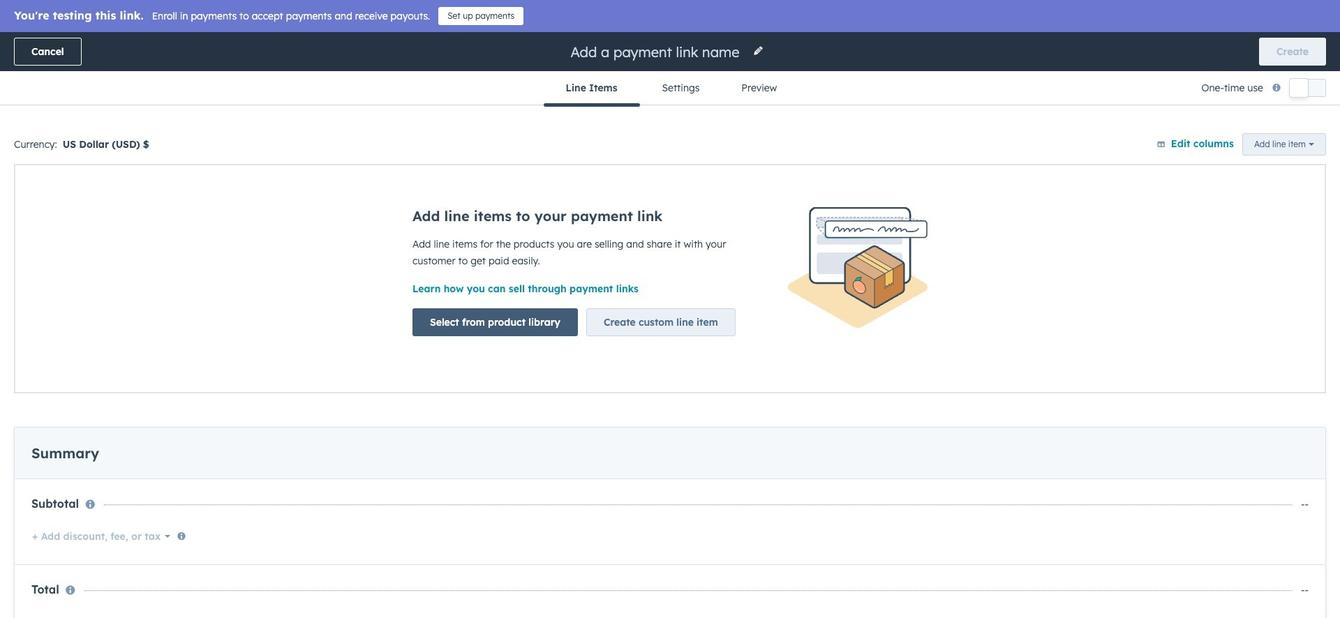 Task type: describe. For each thing, give the bounding box(es) containing it.
Add a payment link name field
[[569, 42, 745, 61]]

navigation inside page section element
[[544, 71, 797, 106]]



Task type: vqa. For each thing, say whether or not it's contained in the screenshot.
No fancy data work
no



Task type: locate. For each thing, give the bounding box(es) containing it.
dialog
[[0, 0, 1341, 619]]

navigation
[[544, 71, 797, 106]]

page section element
[[0, 32, 1341, 106]]



